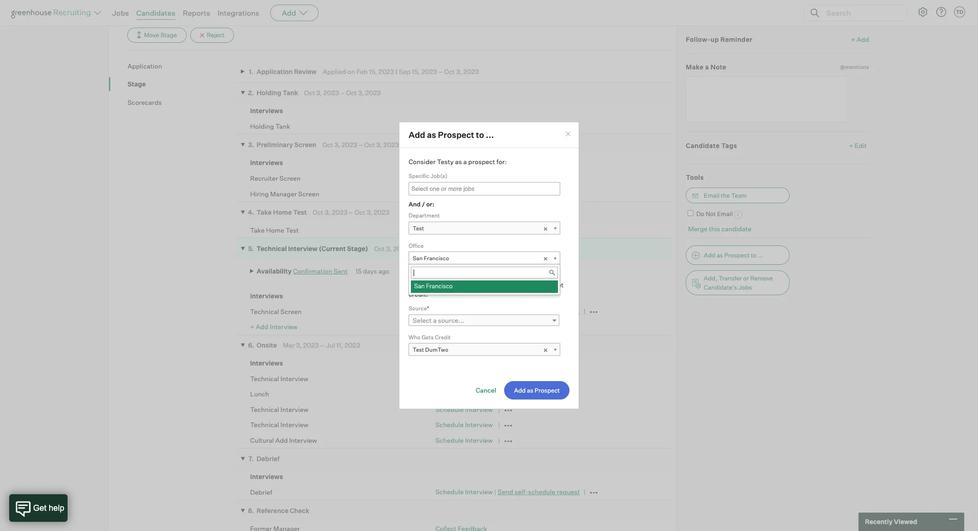 Task type: describe. For each thing, give the bounding box(es) containing it.
4 schedule interview from the top
[[436, 436, 493, 444]]

schedule interview | send self-schedule request for debrief
[[436, 488, 580, 496]]

schedule for second schedule interview link from the bottom
[[436, 436, 464, 444]]

recruiter
[[250, 174, 278, 182]]

strong yes image
[[436, 122, 444, 131]]

select a source... link
[[409, 314, 560, 326]]

+ add interview link
[[250, 323, 298, 331]]

add, transfer or remove candidate's jobs
[[704, 275, 773, 291]]

reminder
[[721, 35, 753, 43]]

get
[[554, 281, 564, 289]]

viewed
[[894, 518, 918, 526]]

merge this candidate link
[[689, 225, 752, 232]]

resend
[[403, 267, 425, 275]]

4. take home test oct 3, 2023 – oct 3, 2023
[[248, 208, 390, 216]]

2 technical interview from the top
[[250, 406, 309, 413]]

strong for tank
[[446, 122, 467, 130]]

review
[[294, 68, 317, 76]]

reject
[[207, 31, 225, 39]]

add inside button
[[704, 252, 716, 259]]

lunch
[[250, 390, 269, 398]]

source
[[409, 305, 427, 312]]

may
[[488, 375, 500, 383]]

2 schedule interview link from the top
[[436, 390, 493, 398]]

1.
[[249, 68, 254, 76]]

1 vertical spatial holding
[[250, 122, 274, 130]]

7. debrief
[[249, 455, 280, 463]]

request for debrief
[[557, 488, 580, 496]]

strong yes , test dumtwo for tank
[[446, 122, 525, 130]]

td button
[[953, 5, 968, 19]]

yes for recruiter screen
[[469, 174, 480, 182]]

email the team
[[704, 192, 747, 199]]

1 horizontal spatial a
[[464, 158, 467, 165]]

2 schedule interview from the top
[[436, 406, 493, 413]]

san francisco list box
[[409, 281, 558, 293]]

0 vertical spatial debrief
[[257, 455, 280, 463]]

dumtwo inside add as prospect to ... dialog
[[425, 346, 449, 353]]

1 vertical spatial tank
[[276, 122, 290, 130]]

note
[[711, 63, 727, 71]]

add as prospect to ... inside button
[[704, 252, 764, 259]]

source...
[[438, 316, 465, 324]]

request for technical screen
[[557, 307, 580, 315]]

test dummy                , may 31, 2023
[[444, 375, 535, 383]]

4 interviews from the top
[[250, 359, 283, 367]]

schedule for debrief
[[528, 488, 556, 496]]

a for note
[[706, 63, 709, 71]]

to inside dialog
[[476, 130, 484, 140]]

job(s)
[[431, 172, 448, 179]]

should
[[532, 281, 553, 289]]

15 days ago
[[356, 267, 390, 275]]

+ add
[[851, 35, 870, 43]]

3 technical interview from the top
[[250, 421, 309, 429]]

department
[[409, 212, 440, 219]]

configure image
[[918, 6, 929, 17]]

move stage button
[[128, 27, 187, 43]]

send self-schedule request link for debrief
[[498, 488, 580, 496]]

application link
[[128, 62, 236, 70]]

... inside dialog
[[486, 130, 494, 140]]

(test
[[189, 6, 204, 14]]

take home test
[[250, 226, 299, 234]]

test up 5. technical interview (current stage)
[[286, 226, 299, 234]]

test right upload
[[494, 226, 507, 234]]

1 vertical spatial debrief
[[250, 488, 272, 496]]

email inside button
[[704, 192, 720, 199]]

2.
[[248, 89, 254, 96]]

for:
[[497, 158, 507, 165]]

ago
[[379, 267, 390, 275]]

imported from test (test dumtwo)
[[128, 6, 237, 14]]

add inside dialog
[[409, 130, 426, 140]]

td button
[[955, 6, 966, 17]]

who gets credit
[[409, 334, 451, 341]]

2. holding tank oct 3, 2023 – oct 3, 2023
[[248, 89, 381, 96]]

8.
[[248, 507, 254, 515]]

job setup link
[[11, 9, 81, 20]]

strong yes , test dumtwo for screen
[[446, 174, 525, 182]]

prospect inside add as prospect to ... button
[[725, 252, 750, 259]]

to inside button
[[751, 252, 757, 259]]

test up the no decision , test dumtwo
[[483, 174, 496, 182]]

do
[[697, 210, 705, 217]]

strong yes image
[[436, 174, 444, 183]]

no decision , test dumtwo
[[446, 190, 528, 198]]

1 vertical spatial home
[[266, 226, 284, 234]]

1 horizontal spatial application
[[257, 68, 293, 76]]

0 vertical spatial tank
[[283, 89, 298, 96]]

as inside button
[[717, 252, 724, 259]]

candidate's
[[704, 284, 737, 291]]

jobs link
[[112, 8, 129, 17]]

decision
[[456, 190, 483, 198]]

where
[[434, 281, 453, 289]]

schedule for fourth schedule interview link from the bottom
[[436, 406, 464, 413]]

self- for debrief
[[515, 488, 528, 496]]

send self-schedule request link for technical screen
[[498, 307, 580, 315]]

test dumtwo link
[[409, 343, 561, 356]]

/
[[422, 200, 425, 208]]

5 schedule interview link from the top
[[436, 436, 493, 444]]

resend button
[[403, 267, 425, 275]]

1 technical interview from the top
[[250, 375, 309, 383]]

mar
[[283, 341, 295, 349]]

stage inside "stage" link
[[128, 80, 146, 88]]

15
[[356, 267, 362, 275]]

technical for fourth schedule interview link from the bottom
[[250, 406, 279, 413]]

add as prospect to ... dialog
[[399, 122, 579, 409]]

1 vertical spatial take
[[250, 226, 265, 234]]

8. reference check
[[248, 507, 310, 515]]

greenhouse recruiting image
[[11, 7, 94, 18]]

test up 'prospect'
[[483, 122, 496, 130]]

team
[[732, 192, 747, 199]]

from
[[157, 6, 173, 14]]

indicate
[[409, 281, 433, 289]]

move stage
[[144, 31, 177, 39]]

stage link
[[128, 80, 236, 89]]

yes for holding tank
[[469, 122, 480, 130]]

remove
[[751, 275, 773, 282]]

close image
[[565, 130, 572, 138]]

+ edit link
[[847, 139, 870, 152]]

1 schedule interview link from the top
[[436, 307, 493, 315]]

... inside button
[[758, 252, 764, 259]]

test down the hiring manager screen
[[293, 208, 307, 216]]

and
[[409, 200, 421, 208]]

1 horizontal spatial as
[[455, 158, 462, 165]]

dummy
[[459, 375, 483, 383]]

0 horizontal spatial jobs
[[112, 8, 129, 17]]

3 interviews from the top
[[250, 292, 283, 300]]

send for debrief
[[498, 488, 514, 496]]

feb
[[357, 68, 368, 76]]

schedule for 5th schedule interview link from the bottom of the page
[[436, 390, 464, 398]]

0 vertical spatial testy
[[437, 158, 454, 165]]

strong for screen
[[446, 174, 467, 182]]

add as prospect to ... button
[[686, 246, 790, 265]]

job
[[11, 10, 24, 19]]

integrations link
[[218, 8, 259, 17]]

move
[[144, 31, 159, 39]]

prospect inside add as prospect to ... dialog
[[438, 130, 474, 140]]

onsite
[[257, 341, 277, 349]]

consider
[[409, 158, 436, 165]]



Task type: locate. For each thing, give the bounding box(es) containing it.
0 vertical spatial request
[[557, 307, 580, 315]]

stage)
[[347, 245, 368, 252]]

0 vertical spatial strong yes , test dumtwo
[[446, 122, 525, 130]]

francisco up credit:
[[426, 282, 453, 290]]

applied
[[323, 68, 346, 76]]

interviews down onsite
[[250, 359, 283, 367]]

and
[[506, 281, 517, 289]]

0 vertical spatial yes
[[469, 122, 480, 130]]

candidates link
[[136, 8, 176, 17]]

test
[[174, 6, 187, 14], [483, 122, 496, 130], [483, 174, 496, 182], [487, 190, 500, 198], [293, 208, 307, 216], [413, 225, 424, 232], [286, 226, 299, 234], [453, 226, 466, 234], [494, 226, 507, 234], [413, 346, 424, 353], [444, 375, 458, 383]]

yes right strong yes icon
[[469, 122, 480, 130]]

2 horizontal spatial a
[[706, 63, 709, 71]]

5 interviews from the top
[[250, 473, 283, 480]]

2 vertical spatial a
[[433, 316, 437, 324]]

(current
[[319, 245, 346, 252]]

email left the
[[704, 192, 720, 199]]

...
[[486, 130, 494, 140], [758, 252, 764, 259]]

1 vertical spatial strong
[[446, 174, 467, 182]]

interviews up holding tank
[[250, 107, 283, 114]]

manager
[[270, 190, 297, 198]]

2 horizontal spatial as
[[717, 252, 724, 259]]

on
[[348, 68, 355, 76]]

3 schedule from the top
[[436, 406, 464, 413]]

make a note
[[686, 63, 727, 71]]

0 vertical spatial schedule interview | send self-schedule request
[[436, 307, 580, 315]]

+
[[851, 35, 856, 43], [850, 142, 854, 149], [250, 323, 255, 331]]

holding right "2."
[[257, 89, 282, 96]]

2 vertical spatial send
[[498, 488, 514, 496]]

0 vertical spatial self-
[[515, 307, 528, 315]]

0 horizontal spatial stage
[[128, 80, 146, 88]]

cultural
[[250, 436, 274, 444]]

dumtwo for hiring manager screen
[[501, 190, 528, 198]]

1 vertical spatial send self-schedule request link
[[498, 488, 580, 496]]

3 schedule interview link from the top
[[436, 406, 493, 413]]

application
[[128, 62, 162, 70], [257, 68, 293, 76]]

interviews up recruiter
[[250, 159, 283, 166]]

edit
[[855, 142, 867, 149]]

prospect up consider testy as a prospect for:
[[438, 130, 474, 140]]

test left dummy
[[444, 375, 458, 383]]

0 horizontal spatial as
[[427, 130, 436, 140]]

add as prospect to ... inside dialog
[[409, 130, 494, 140]]

days
[[363, 267, 377, 275]]

1 horizontal spatial add as prospect to ...
[[704, 252, 764, 259]]

0 vertical spatial as
[[427, 130, 436, 140]]

... up remove
[[758, 252, 764, 259]]

2 vertical spatial technical interview
[[250, 421, 309, 429]]

strong yes , test dumtwo up 'prospect'
[[446, 122, 525, 130]]

4 schedule interview link from the top
[[436, 421, 493, 429]]

2 15, from the left
[[412, 68, 420, 76]]

holding up 3.
[[250, 122, 274, 130]]

testy inside indicate where testy came from and who should get credit:
[[454, 281, 471, 289]]

test down the department
[[413, 225, 424, 232]]

tank up 'preliminary'
[[276, 122, 290, 130]]

0 horizontal spatial 15,
[[369, 68, 377, 76]]

tools
[[686, 174, 704, 181]]

*
[[427, 305, 429, 312]]

0 horizontal spatial a
[[433, 316, 437, 324]]

test left upload
[[453, 226, 466, 234]]

oct 3, 2023
[[374, 245, 409, 252]]

1 send self-schedule request link from the top
[[498, 307, 580, 315]]

san francisco for san francisco 'link'
[[413, 255, 449, 262]]

Do Not Email checkbox
[[688, 210, 694, 216]]

san francisco down office
[[413, 255, 449, 262]]

as left 'prospect'
[[455, 158, 462, 165]]

2 schedule from the top
[[528, 488, 556, 496]]

san francisco for san francisco list box
[[414, 282, 453, 290]]

no decision image
[[436, 189, 444, 198]]

1 horizontal spatial ...
[[758, 252, 764, 259]]

1 vertical spatial san francisco
[[414, 282, 453, 290]]

a left note
[[706, 63, 709, 71]]

transfer
[[719, 275, 742, 282]]

0 vertical spatial ...
[[486, 130, 494, 140]]

0 vertical spatial send self-schedule request link
[[498, 307, 580, 315]]

credit:
[[409, 290, 428, 298]]

1 horizontal spatial 15,
[[412, 68, 420, 76]]

technical interview down 'lunch'
[[250, 406, 309, 413]]

3,
[[456, 68, 462, 76], [316, 89, 322, 96], [358, 89, 364, 96], [335, 141, 340, 148], [377, 141, 382, 148], [325, 208, 331, 216], [367, 208, 373, 216], [386, 245, 392, 252], [296, 341, 302, 349]]

yes up the decision
[[469, 174, 480, 182]]

3 schedule interview from the top
[[436, 421, 493, 429]]

follow-
[[686, 35, 711, 43]]

gets
[[422, 334, 434, 341]]

reports link
[[183, 8, 210, 17]]

None submit
[[505, 381, 570, 400]]

email right not
[[718, 210, 733, 217]]

came
[[472, 281, 489, 289]]

dumtwo)
[[206, 6, 235, 14]]

cancel link
[[476, 386, 496, 394]]

2 send self-schedule request link from the top
[[498, 488, 580, 496]]

15, right feb
[[369, 68, 377, 76]]

to up remove
[[751, 252, 757, 259]]

interview
[[288, 245, 318, 252], [465, 307, 493, 315], [270, 323, 298, 331], [281, 375, 309, 383], [465, 390, 493, 398], [281, 406, 309, 413], [465, 406, 493, 413], [281, 421, 309, 429], [465, 421, 493, 429], [289, 436, 317, 444], [465, 436, 493, 444], [465, 488, 493, 496]]

1 vertical spatial as
[[455, 158, 462, 165]]

6 schedule from the top
[[436, 488, 464, 496]]

as up consider
[[427, 130, 436, 140]]

+ for + add interview
[[250, 323, 255, 331]]

test left (test
[[174, 6, 187, 14]]

san francisco inside 'link'
[[413, 255, 449, 262]]

merge this candidate
[[689, 225, 752, 232]]

2 self- from the top
[[515, 488, 528, 496]]

jul
[[326, 341, 335, 349]]

1 schedule from the top
[[528, 307, 556, 315]]

add as prospect to ... up consider testy as a prospect for:
[[409, 130, 494, 140]]

0 vertical spatial a
[[706, 63, 709, 71]]

2 vertical spatial as
[[717, 252, 724, 259]]

3. preliminary screen oct 3, 2023 – oct 3, 2023
[[248, 141, 399, 148]]

1 vertical spatial to
[[751, 252, 757, 259]]

technical interview
[[250, 375, 309, 383], [250, 406, 309, 413], [250, 421, 309, 429]]

screen up the hiring manager screen
[[280, 174, 301, 182]]

prospect up transfer
[[725, 252, 750, 259]]

15, right sep
[[412, 68, 420, 76]]

do not email
[[697, 210, 733, 217]]

francisco inside san francisco option
[[426, 282, 453, 290]]

francisco inside san francisco 'link'
[[424, 255, 449, 262]]

1 schedule interview from the top
[[436, 390, 493, 398]]

screen
[[295, 141, 317, 148], [280, 174, 301, 182], [298, 190, 320, 198], [281, 307, 302, 315]]

1 vertical spatial francisco
[[426, 282, 453, 290]]

1 vertical spatial +
[[850, 142, 854, 149]]

add,
[[704, 275, 718, 282]]

0 vertical spatial strong
[[446, 122, 467, 130]]

31,
[[502, 375, 510, 383]]

a for source...
[[433, 316, 437, 324]]

stage
[[161, 31, 177, 39], [128, 80, 146, 88]]

merge
[[689, 225, 708, 232]]

from
[[490, 281, 504, 289]]

san francisco up credit:
[[414, 282, 453, 290]]

technical screen
[[250, 307, 302, 315]]

screen right 'preliminary'
[[295, 141, 317, 148]]

francisco up resend in the left bottom of the page
[[424, 255, 449, 262]]

select a source...
[[413, 316, 465, 324]]

1 horizontal spatial to
[[751, 252, 757, 259]]

1 vertical spatial schedule interview | send self-schedule request
[[436, 488, 580, 496]]

stage right move
[[161, 31, 177, 39]]

application right 1.
[[257, 68, 293, 76]]

a left 'prospect'
[[464, 158, 467, 165]]

strong down consider testy as a prospect for:
[[446, 174, 467, 182]]

tank down the review
[[283, 89, 298, 96]]

1 horizontal spatial prospect
[[725, 252, 750, 259]]

san inside option
[[414, 282, 425, 290]]

1 vertical spatial schedule
[[528, 488, 556, 496]]

2 interviews from the top
[[250, 159, 283, 166]]

send self-schedule request link
[[498, 307, 580, 315], [498, 488, 580, 496]]

dumtwo for recruiter screen
[[498, 174, 525, 182]]

, for hiring manager screen
[[483, 190, 485, 198]]

take down 4.
[[250, 226, 265, 234]]

+ for + edit
[[850, 142, 854, 149]]

1 vertical spatial stage
[[128, 80, 146, 88]]

test down who
[[413, 346, 424, 353]]

2 strong yes , test dumtwo from the top
[[446, 174, 525, 182]]

san for san francisco list box
[[414, 282, 425, 290]]

stage inside move stage button
[[161, 31, 177, 39]]

+ down the "search" text box
[[851, 35, 856, 43]]

1 vertical spatial strong yes , test dumtwo
[[446, 174, 525, 182]]

screen up 4. take home test oct 3, 2023 – oct 3, 2023
[[298, 190, 320, 198]]

interviews up technical screen
[[250, 292, 283, 300]]

0 vertical spatial technical interview
[[250, 375, 309, 383]]

add inside popup button
[[282, 8, 296, 17]]

1 schedule from the top
[[436, 307, 464, 315]]

1 vertical spatial self-
[[515, 488, 528, 496]]

strong yes , test dumtwo up the no decision , test dumtwo
[[446, 174, 525, 182]]

san francisco inside option
[[414, 282, 453, 290]]

0 vertical spatial to
[[476, 130, 484, 140]]

1 vertical spatial yes
[[469, 174, 480, 182]]

or:
[[427, 200, 435, 208]]

make
[[686, 63, 704, 71]]

jobs inside add, transfer or remove candidate's jobs
[[739, 284, 752, 291]]

san inside 'link'
[[413, 255, 423, 262]]

testy up job(s)
[[437, 158, 454, 165]]

technical up + add interview "link" at the bottom left
[[250, 307, 279, 315]]

0 vertical spatial jobs
[[112, 8, 129, 17]]

, for recruiter screen
[[480, 174, 482, 182]]

–
[[439, 68, 443, 76], [341, 89, 345, 96], [359, 141, 363, 148], [349, 208, 353, 216], [320, 341, 325, 349]]

+ up 6.
[[250, 323, 255, 331]]

5 schedule from the top
[[436, 436, 464, 444]]

1 strong from the top
[[446, 122, 467, 130]]

hiring manager screen
[[250, 190, 320, 198]]

technical up 'lunch'
[[250, 375, 279, 383]]

add as prospect to ...
[[409, 130, 494, 140], [704, 252, 764, 259]]

as up add,
[[717, 252, 724, 259]]

cultural add interview
[[250, 436, 317, 444]]

none submit inside add as prospect to ... dialog
[[505, 381, 570, 400]]

1 vertical spatial send
[[498, 307, 514, 315]]

scorecards
[[128, 98, 162, 106]]

send
[[436, 226, 451, 234], [498, 307, 514, 315], [498, 488, 514, 496]]

1 vertical spatial request
[[557, 488, 580, 496]]

0 vertical spatial san francisco
[[413, 255, 449, 262]]

francisco for san francisco list box
[[426, 282, 453, 290]]

+ edit
[[850, 142, 867, 149]]

schedule interview | send self-schedule request
[[436, 307, 580, 315], [436, 488, 580, 496]]

and / or:
[[409, 200, 435, 208]]

reject button
[[190, 27, 234, 43]]

recruiter screen
[[250, 174, 301, 182]]

test link
[[409, 221, 561, 235]]

0 vertical spatial home
[[273, 208, 292, 216]]

technical down take home test in the left of the page
[[257, 245, 287, 252]]

add as prospect to ... up transfer
[[704, 252, 764, 259]]

td
[[956, 9, 964, 15]]

4.
[[248, 208, 254, 216]]

1 interviews from the top
[[250, 107, 283, 114]]

tank
[[283, 89, 298, 96], [276, 122, 290, 130]]

strong right strong yes icon
[[446, 122, 467, 130]]

preliminary
[[257, 141, 293, 148]]

1 vertical spatial san
[[414, 282, 425, 290]]

2 vertical spatial +
[[250, 323, 255, 331]]

0 vertical spatial schedule
[[528, 307, 556, 315]]

1 horizontal spatial stage
[[161, 31, 177, 39]]

send for technical screen
[[498, 307, 514, 315]]

1 self- from the top
[[515, 307, 528, 315]]

recently viewed
[[865, 518, 918, 526]]

1 vertical spatial add as prospect to ...
[[704, 252, 764, 259]]

test dumtwo
[[413, 346, 449, 353]]

interviews down 7. debrief
[[250, 473, 283, 480]]

technical interview up cultural add interview
[[250, 421, 309, 429]]

1 horizontal spatial jobs
[[739, 284, 752, 291]]

0 vertical spatial francisco
[[424, 255, 449, 262]]

home
[[273, 208, 292, 216], [266, 226, 284, 234]]

1 schedule interview | send self-schedule request from the top
[[436, 307, 580, 315]]

debrief up the 8.
[[250, 488, 272, 496]]

0 vertical spatial send
[[436, 226, 451, 234]]

who
[[518, 281, 531, 289]]

0 vertical spatial email
[[704, 192, 720, 199]]

1 yes from the top
[[469, 122, 480, 130]]

1 15, from the left
[[369, 68, 377, 76]]

5. technical interview (current stage)
[[248, 245, 368, 252]]

debrief right 7.
[[257, 455, 280, 463]]

credit
[[435, 334, 451, 341]]

0 vertical spatial add as prospect to ...
[[409, 130, 494, 140]]

1 vertical spatial a
[[464, 158, 467, 165]]

0 horizontal spatial prospect
[[438, 130, 474, 140]]

None text field
[[686, 76, 847, 122], [409, 183, 538, 194], [411, 267, 558, 279], [686, 76, 847, 122], [409, 183, 538, 194], [411, 267, 558, 279]]

hiring
[[250, 190, 269, 198]]

dumtwo for holding tank
[[498, 122, 525, 130]]

schedule
[[436, 307, 464, 315], [436, 390, 464, 398], [436, 406, 464, 413], [436, 421, 464, 429], [436, 436, 464, 444], [436, 488, 464, 496]]

1 vertical spatial technical interview
[[250, 406, 309, 413]]

1 vertical spatial jobs
[[739, 284, 752, 291]]

schedule interview | send self-schedule request for technical screen
[[436, 307, 580, 315]]

a
[[706, 63, 709, 71], [464, 158, 467, 165], [433, 316, 437, 324]]

candidates
[[136, 8, 176, 17]]

2 schedule from the top
[[436, 390, 464, 398]]

jobs left "candidates"
[[112, 8, 129, 17]]

francisco for san francisco 'link'
[[424, 255, 449, 262]]

screen up + add interview "link" at the bottom left
[[281, 307, 302, 315]]

0 vertical spatial stage
[[161, 31, 177, 39]]

3.
[[248, 141, 254, 148]]

self- for technical screen
[[515, 307, 528, 315]]

1 vertical spatial ...
[[758, 252, 764, 259]]

manually
[[508, 226, 536, 234]]

6 schedule interview link from the top
[[436, 488, 493, 496]]

take right 4.
[[257, 208, 272, 216]]

testy left the came on the bottom of the page
[[454, 281, 471, 289]]

schedule for technical screen
[[528, 307, 556, 315]]

prospect
[[438, 130, 474, 140], [725, 252, 750, 259]]

technical down 'lunch'
[[250, 406, 279, 413]]

+ left edit
[[850, 142, 854, 149]]

1 vertical spatial testy
[[454, 281, 471, 289]]

technical interview up 'lunch'
[[250, 375, 309, 383]]

0 vertical spatial prospect
[[438, 130, 474, 140]]

debrief
[[257, 455, 280, 463], [250, 488, 272, 496]]

add, transfer or remove candidate's jobs button
[[686, 270, 790, 295]]

san for san francisco 'link'
[[413, 255, 423, 262]]

0 vertical spatial san
[[413, 255, 423, 262]]

source *
[[409, 305, 429, 312]]

a right select
[[433, 316, 437, 324]]

1 request from the top
[[557, 307, 580, 315]]

technical up cultural
[[250, 421, 279, 429]]

2 request from the top
[[557, 488, 580, 496]]

or
[[744, 275, 749, 282]]

2 strong from the top
[[446, 174, 467, 182]]

add
[[282, 8, 296, 17], [857, 35, 870, 43], [409, 130, 426, 140], [704, 252, 716, 259], [256, 323, 268, 331], [275, 436, 288, 444]]

candidate tags
[[686, 142, 738, 149]]

1 vertical spatial prospect
[[725, 252, 750, 259]]

consider testy as a prospect for:
[[409, 158, 507, 165]]

0 vertical spatial holding
[[257, 89, 282, 96]]

0 horizontal spatial to
[[476, 130, 484, 140]]

test right the decision
[[487, 190, 500, 198]]

4 schedule from the top
[[436, 421, 464, 429]]

san francisco option
[[411, 281, 558, 293]]

san up credit:
[[414, 282, 425, 290]]

0 horizontal spatial application
[[128, 62, 162, 70]]

... up 'prospect'
[[486, 130, 494, 140]]

jobs down or
[[739, 284, 752, 291]]

0 horizontal spatial add as prospect to ...
[[409, 130, 494, 140]]

6.
[[248, 341, 254, 349]]

+ for + add
[[851, 35, 856, 43]]

application down move
[[128, 62, 162, 70]]

0 horizontal spatial ...
[[486, 130, 494, 140]]

6. onsite mar 3, 2023 – jul 11, 2023
[[248, 341, 360, 349]]

holding tank
[[250, 122, 290, 130]]

strong yes , test dumtwo
[[446, 122, 525, 130], [446, 174, 525, 182]]

11,
[[337, 341, 343, 349]]

1 vertical spatial email
[[718, 210, 733, 217]]

0 vertical spatial take
[[257, 208, 272, 216]]

stage up scorecards on the top left of page
[[128, 80, 146, 88]]

0 vertical spatial +
[[851, 35, 856, 43]]

technical for sixth schedule interview link from the bottom
[[250, 307, 279, 315]]

schedule interview link
[[436, 307, 493, 315], [436, 390, 493, 398], [436, 406, 493, 413], [436, 421, 493, 429], [436, 436, 493, 444], [436, 488, 493, 496]]

technical for 4th schedule interview link
[[250, 421, 279, 429]]

1 strong yes , test dumtwo from the top
[[446, 122, 525, 130]]

Search text field
[[825, 6, 899, 20]]

, for holding tank
[[480, 122, 482, 130]]

san down office
[[413, 255, 423, 262]]

to up 'prospect'
[[476, 130, 484, 140]]

2 schedule interview | send self-schedule request from the top
[[436, 488, 580, 496]]

2 yes from the top
[[469, 174, 480, 182]]

schedule for 4th schedule interview link
[[436, 421, 464, 429]]



Task type: vqa. For each thing, say whether or not it's contained in the screenshot.
San Francisco in the Add as Prospect to ... 'dialog'
yes



